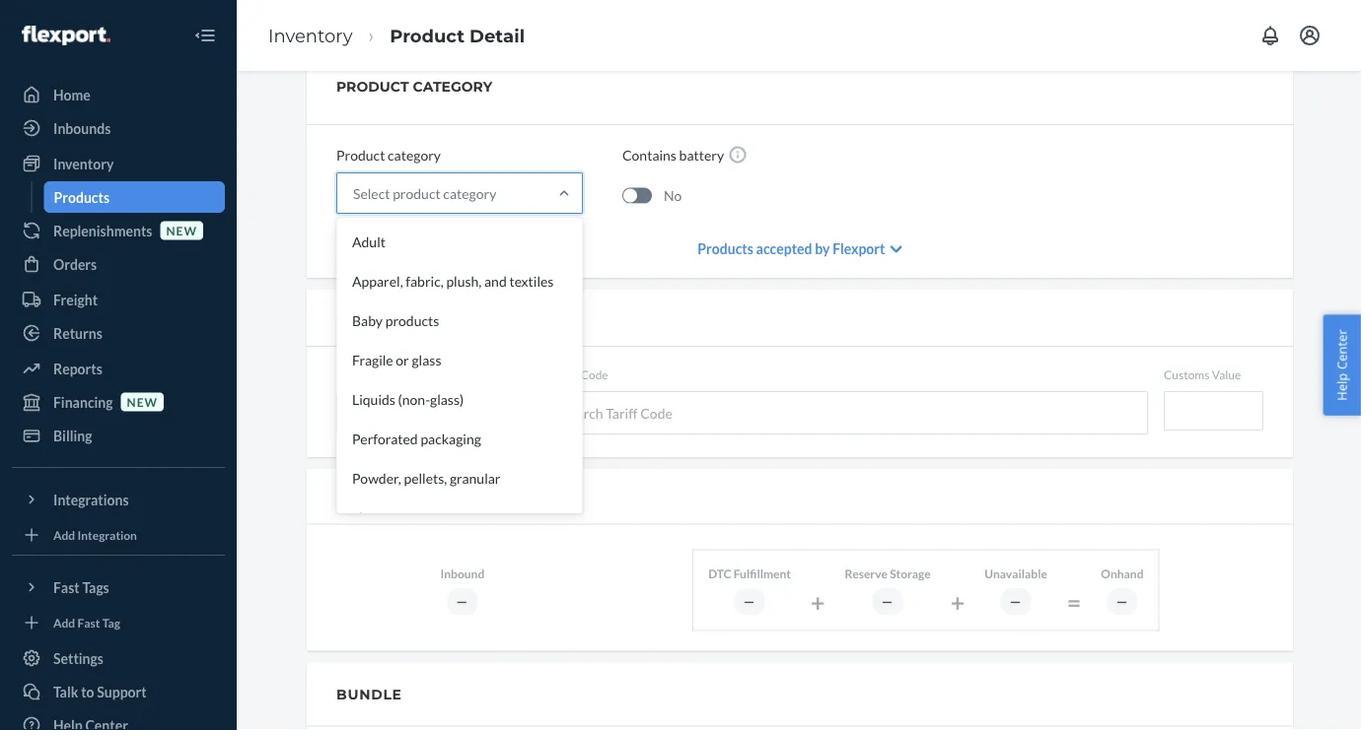 Task type: locate. For each thing, give the bounding box(es) containing it.
reports
[[53, 361, 102, 377]]

packaging
[[421, 431, 481, 447]]

products for products accepted by flexport
[[698, 240, 754, 257]]

search
[[562, 405, 603, 422]]

1 vertical spatial inventory
[[53, 155, 114, 172]]

product
[[390, 25, 465, 46], [336, 146, 385, 163]]

reserve
[[845, 567, 888, 581]]

― down onhand
[[1116, 595, 1129, 609]]

fragile
[[352, 352, 393, 368]]

5 ― from the left
[[1116, 595, 1129, 609]]

1 horizontal spatial inventory link
[[268, 25, 353, 46]]

1 vertical spatial code
[[640, 405, 673, 422]]

1 vertical spatial products
[[698, 240, 754, 257]]

add
[[53, 528, 75, 542], [53, 616, 75, 630]]

products link
[[44, 182, 225, 213]]

billing
[[53, 428, 92, 444]]

0 horizontal spatial new
[[127, 395, 158, 409]]

product for product category
[[336, 146, 385, 163]]

integration
[[77, 528, 137, 542]]

0 vertical spatial new
[[166, 223, 197, 238]]

apparel,
[[352, 273, 403, 290]]

integrations
[[53, 492, 129, 509]]

value
[[1212, 368, 1241, 382]]

1 ― from the left
[[456, 595, 469, 609]]

customs left value
[[1164, 368, 1210, 382]]

category right product
[[443, 185, 496, 202]]

inventory up product
[[268, 25, 353, 46]]

support
[[97, 684, 147, 701]]

1 vertical spatial product
[[336, 146, 385, 163]]

product inside breadcrumbs navigation
[[390, 25, 465, 46]]

fulfillment
[[734, 567, 791, 581]]

code
[[581, 368, 608, 382], [640, 405, 673, 422]]

add up settings
[[53, 616, 75, 630]]

perforated packaging
[[352, 431, 481, 447]]

1 vertical spatial customs
[[1164, 368, 1210, 382]]

―
[[456, 595, 469, 609], [743, 595, 756, 609], [881, 595, 894, 609], [1010, 595, 1022, 609], [1116, 595, 1129, 609]]

1 horizontal spatial products
[[698, 240, 754, 257]]

talk
[[53, 684, 78, 701]]

reports link
[[12, 353, 225, 385]]

0 horizontal spatial products
[[54, 189, 110, 206]]

add integration link
[[12, 524, 225, 547]]

product detail
[[390, 25, 525, 46]]

― for inbound
[[456, 595, 469, 609]]

add left 'integration'
[[53, 528, 75, 542]]

products accepted by flexport
[[698, 240, 885, 257]]

bundle
[[336, 686, 402, 703]]

inventory link
[[268, 25, 353, 46], [12, 148, 225, 180]]

+
[[811, 588, 825, 618], [951, 588, 965, 618]]

fast left tags
[[53, 580, 80, 596]]

code up 'search'
[[581, 368, 608, 382]]

add for add integration
[[53, 528, 75, 542]]

None text field
[[1164, 392, 1264, 431]]

0 vertical spatial products
[[54, 189, 110, 206]]

product up product category
[[390, 25, 465, 46]]

new down "products" link
[[166, 223, 197, 238]]

1 horizontal spatial +
[[951, 588, 965, 618]]

products up replenishments
[[54, 189, 110, 206]]

1 horizontal spatial new
[[166, 223, 197, 238]]

tariff
[[551, 368, 578, 382], [606, 405, 638, 422]]

new down 'reports' link
[[127, 395, 158, 409]]

category up product
[[388, 146, 441, 163]]

0 horizontal spatial product
[[336, 146, 385, 163]]

0 vertical spatial inventory
[[268, 25, 353, 46]]

inventory link inside breadcrumbs navigation
[[268, 25, 353, 46]]

0 horizontal spatial customs
[[336, 310, 413, 327]]

replenishments
[[53, 222, 152, 239]]

add for add fast tag
[[53, 616, 75, 630]]

tariff up 'search'
[[551, 368, 578, 382]]

1 vertical spatial category
[[443, 185, 496, 202]]

1 vertical spatial add
[[53, 616, 75, 630]]

0 vertical spatial tariff
[[551, 368, 578, 382]]

― down 'unavailable'
[[1010, 595, 1022, 609]]

0 vertical spatial customs
[[336, 310, 413, 327]]

unavailable
[[985, 567, 1047, 581]]

of
[[382, 368, 395, 382]]

inventory down "inbounds"
[[53, 155, 114, 172]]

0 vertical spatial add
[[53, 528, 75, 542]]

0 vertical spatial product
[[390, 25, 465, 46]]

detail
[[470, 25, 525, 46]]

1 horizontal spatial product
[[390, 25, 465, 46]]

0 vertical spatial code
[[581, 368, 608, 382]]

customs value
[[1164, 368, 1241, 382]]

inventory down powder,
[[336, 488, 428, 505]]

1 horizontal spatial code
[[640, 405, 673, 422]]

0 vertical spatial inventory link
[[268, 25, 353, 46]]

adult
[[352, 233, 386, 250]]

glass
[[412, 352, 441, 368]]

category
[[413, 78, 492, 95]]

2 ― from the left
[[743, 595, 756, 609]]

fast left tag
[[77, 616, 100, 630]]

code right 'search'
[[640, 405, 673, 422]]

1 + from the left
[[811, 588, 825, 618]]

1 horizontal spatial customs
[[1164, 368, 1210, 382]]

customs for customs information
[[336, 310, 413, 327]]

4 ― from the left
[[1010, 595, 1022, 609]]

contains
[[622, 146, 677, 163]]

1 vertical spatial tariff
[[606, 405, 638, 422]]

products left 'accepted'
[[698, 240, 754, 257]]

― down inbound
[[456, 595, 469, 609]]

=
[[1067, 588, 1081, 618]]

inventory link up product
[[268, 25, 353, 46]]

1 vertical spatial inventory link
[[12, 148, 225, 180]]

0 vertical spatial fast
[[53, 580, 80, 596]]

0 horizontal spatial +
[[811, 588, 825, 618]]

― down dtc fulfillment
[[743, 595, 756, 609]]

pellets,
[[404, 470, 447, 487]]

― for reserve storage
[[881, 595, 894, 609]]

inventory link down inbounds link at the left top of page
[[12, 148, 225, 180]]

product up select
[[336, 146, 385, 163]]

tariff right 'search'
[[606, 405, 638, 422]]

1 vertical spatial new
[[127, 395, 158, 409]]

products
[[54, 189, 110, 206], [698, 240, 754, 257]]

and
[[484, 273, 507, 290]]

1 horizontal spatial category
[[443, 185, 496, 202]]

― down the reserve storage
[[881, 595, 894, 609]]

storage
[[890, 567, 931, 581]]

1 horizontal spatial tariff
[[606, 405, 638, 422]]

inbound
[[440, 567, 485, 581]]

orders link
[[12, 249, 225, 280]]

customs down apparel, at the top of the page
[[336, 310, 413, 327]]

fast
[[53, 580, 80, 596], [77, 616, 100, 630]]

select
[[353, 185, 390, 202]]

home
[[53, 86, 91, 103]]

orders
[[53, 256, 97, 273]]

1 vertical spatial fast
[[77, 616, 100, 630]]

financing
[[53, 394, 113, 411]]

textiles
[[509, 273, 554, 290]]

country of origin
[[336, 368, 430, 382]]

flexport
[[833, 240, 885, 257]]

3 ― from the left
[[881, 595, 894, 609]]

inventory
[[268, 25, 353, 46], [53, 155, 114, 172], [336, 488, 428, 505]]

1 add from the top
[[53, 528, 75, 542]]

granular
[[450, 470, 501, 487]]

customs information
[[336, 310, 530, 327]]

0 horizontal spatial category
[[388, 146, 441, 163]]

customs
[[336, 310, 413, 327], [1164, 368, 1210, 382]]

origin
[[397, 368, 430, 382]]

product category
[[336, 78, 492, 95]]

liquids (non-glass)
[[352, 391, 464, 408]]

2 add from the top
[[53, 616, 75, 630]]

0 horizontal spatial inventory link
[[12, 148, 225, 180]]

new
[[166, 223, 197, 238], [127, 395, 158, 409]]



Task type: describe. For each thing, give the bounding box(es) containing it.
help center button
[[1323, 315, 1361, 416]]

product category
[[336, 146, 441, 163]]

no
[[664, 187, 682, 204]]

search tariff code
[[562, 405, 673, 422]]

freight
[[53, 291, 98, 308]]

integrations button
[[12, 484, 225, 516]]

products
[[385, 312, 439, 329]]

inbounds
[[53, 120, 111, 137]]

center
[[1333, 330, 1351, 370]]

accepted
[[756, 240, 812, 257]]

tariff code
[[551, 368, 608, 382]]

2 vertical spatial inventory
[[336, 488, 428, 505]]

home link
[[12, 79, 225, 110]]

product
[[393, 185, 441, 202]]

― for unavailable
[[1010, 595, 1022, 609]]

products for products
[[54, 189, 110, 206]]

― for dtc fulfillment
[[743, 595, 756, 609]]

help
[[1333, 373, 1351, 401]]

battery
[[679, 146, 724, 163]]

dtc
[[708, 567, 731, 581]]

sharp
[[352, 509, 387, 526]]

chevron down image
[[890, 243, 902, 256]]

glass)
[[430, 391, 464, 408]]

billing link
[[12, 420, 225, 452]]

tag
[[102, 616, 120, 630]]

add fast tag link
[[12, 612, 225, 635]]

country
[[336, 368, 379, 382]]

dtc fulfillment
[[708, 567, 791, 581]]

open notifications image
[[1259, 24, 1282, 47]]

fast inside dropdown button
[[53, 580, 80, 596]]

by
[[815, 240, 830, 257]]

freight link
[[12, 284, 225, 316]]

apparel, fabric, plush, and textiles
[[352, 273, 554, 290]]

― for onhand
[[1116, 595, 1129, 609]]

reserve storage
[[845, 567, 931, 581]]

information
[[417, 310, 530, 327]]

liquids
[[352, 391, 395, 408]]

inbounds link
[[12, 112, 225, 144]]

baby
[[352, 312, 383, 329]]

customs for customs value
[[1164, 368, 1210, 382]]

0 vertical spatial category
[[388, 146, 441, 163]]

fast tags button
[[12, 572, 225, 604]]

add fast tag
[[53, 616, 120, 630]]

select product category
[[353, 185, 496, 202]]

2 + from the left
[[951, 588, 965, 618]]

powder,
[[352, 470, 401, 487]]

new for financing
[[127, 395, 158, 409]]

tags
[[82, 580, 109, 596]]

talk to support
[[53, 684, 147, 701]]

talk to support button
[[12, 677, 225, 708]]

product detail link
[[390, 25, 525, 46]]

or
[[396, 352, 409, 368]]

returns
[[53, 325, 102, 342]]

fast tags
[[53, 580, 109, 596]]

0 horizontal spatial code
[[581, 368, 608, 382]]

product for product detail
[[390, 25, 465, 46]]

fabric,
[[406, 273, 444, 290]]

close navigation image
[[193, 24, 217, 47]]

flexport logo image
[[22, 26, 110, 45]]

settings link
[[12, 643, 225, 675]]

add integration
[[53, 528, 137, 542]]

inventory inside breadcrumbs navigation
[[268, 25, 353, 46]]

(non-
[[398, 391, 430, 408]]

plush,
[[446, 273, 482, 290]]

fragile or glass
[[352, 352, 441, 368]]

returns link
[[12, 318, 225, 349]]

breadcrumbs navigation
[[253, 7, 541, 64]]

baby products
[[352, 312, 439, 329]]

perforated
[[352, 431, 418, 447]]

0 horizontal spatial tariff
[[551, 368, 578, 382]]

to
[[81, 684, 94, 701]]

product
[[336, 78, 409, 95]]

contains battery
[[622, 146, 724, 163]]

onhand
[[1101, 567, 1144, 581]]

new for replenishments
[[166, 223, 197, 238]]

powder, pellets, granular
[[352, 470, 501, 487]]

help center
[[1333, 330, 1351, 401]]

open account menu image
[[1298, 24, 1322, 47]]

settings
[[53, 651, 104, 667]]



Task type: vqa. For each thing, say whether or not it's contained in the screenshot.
0 We'll fulfill your orders automatically once we receive your inventory
no



